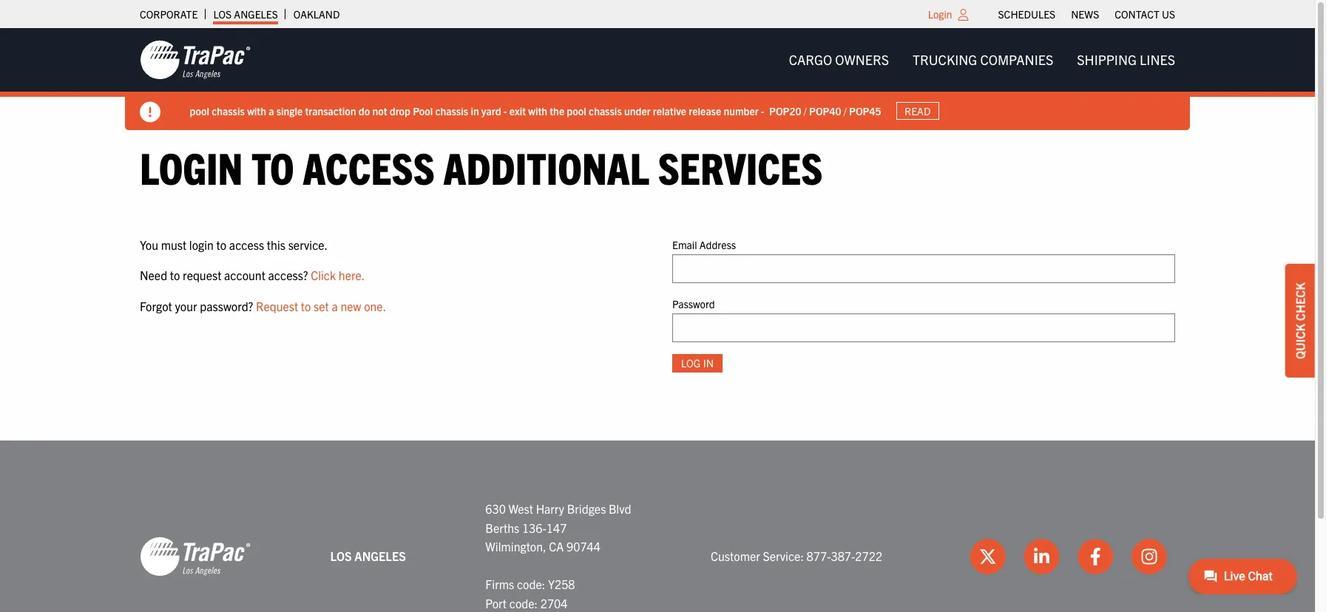 Task type: describe. For each thing, give the bounding box(es) containing it.
630 west harry bridges blvd berths 136-147 wilmington, ca 90744
[[486, 502, 632, 554]]

shipping lines
[[1078, 51, 1176, 68]]

drop
[[390, 104, 411, 117]]

release
[[689, 104, 722, 117]]

1 - from the left
[[504, 104, 508, 117]]

3 chassis from the left
[[589, 104, 623, 117]]

firms
[[486, 577, 514, 592]]

menu bar containing cargo owners
[[777, 45, 1188, 75]]

firms code:  y258 port code:  2704
[[486, 577, 575, 611]]

service.
[[288, 237, 328, 252]]

1 horizontal spatial los angeles
[[330, 549, 406, 564]]

90744
[[567, 540, 601, 554]]

1 with from the left
[[248, 104, 267, 117]]

lines
[[1140, 51, 1176, 68]]

pool chassis with a single transaction  do not drop pool chassis in yard -  exit with the pool chassis under relative release number -  pop20 / pop40 / pop45
[[190, 104, 882, 117]]

wilmington,
[[486, 540, 547, 554]]

solid image
[[140, 102, 161, 123]]

password
[[673, 297, 715, 311]]

to right login
[[216, 237, 227, 252]]

us
[[1162, 7, 1176, 21]]

services
[[658, 140, 823, 194]]

cargo
[[789, 51, 833, 68]]

shipping
[[1078, 51, 1137, 68]]

pop40
[[810, 104, 842, 117]]

2 with from the left
[[529, 104, 548, 117]]

west
[[509, 502, 533, 516]]

1 vertical spatial los
[[330, 549, 352, 564]]

0 vertical spatial code:
[[517, 577, 546, 592]]

quick check link
[[1286, 264, 1316, 378]]

owners
[[836, 51, 889, 68]]

your
[[175, 299, 197, 314]]

request
[[183, 268, 222, 283]]

2704
[[541, 596, 568, 611]]

menu bar containing schedules
[[991, 4, 1184, 24]]

not
[[373, 104, 388, 117]]

1 vertical spatial code:
[[510, 596, 538, 611]]

pool
[[413, 104, 433, 117]]

access
[[303, 140, 435, 194]]

los angeles link
[[213, 4, 278, 24]]

this
[[267, 237, 286, 252]]

in
[[471, 104, 480, 117]]

a inside main content
[[332, 299, 338, 314]]

schedules
[[999, 7, 1056, 21]]

light image
[[959, 9, 969, 21]]

0 vertical spatial los
[[213, 7, 232, 21]]

transaction
[[306, 104, 357, 117]]

pop45
[[850, 104, 882, 117]]

shipping lines link
[[1066, 45, 1188, 75]]

1 vertical spatial angeles
[[355, 549, 406, 564]]

harry
[[536, 502, 565, 516]]

email address
[[673, 238, 736, 251]]

corporate
[[140, 7, 198, 21]]

trucking companies
[[913, 51, 1054, 68]]

forgot
[[140, 299, 172, 314]]

136-
[[522, 521, 547, 535]]

cargo owners
[[789, 51, 889, 68]]

2 / from the left
[[844, 104, 847, 117]]

exit
[[510, 104, 527, 117]]

footer containing 630 west harry bridges blvd
[[0, 441, 1316, 613]]

additional
[[444, 140, 650, 194]]

access
[[229, 237, 264, 252]]

trucking
[[913, 51, 978, 68]]

login to access additional services main content
[[125, 140, 1191, 397]]

schedules link
[[999, 4, 1056, 24]]

quick
[[1293, 324, 1308, 359]]

service:
[[763, 549, 804, 564]]

oakland link
[[294, 4, 340, 24]]

you
[[140, 237, 158, 252]]

berths
[[486, 521, 520, 535]]

2722
[[856, 549, 883, 564]]

contact us link
[[1115, 4, 1176, 24]]

port
[[486, 596, 507, 611]]

banner containing cargo owners
[[0, 28, 1327, 130]]

none submit inside login to access additional services main content
[[673, 354, 723, 373]]

2 - from the left
[[762, 104, 765, 117]]

y258
[[548, 577, 575, 592]]

companies
[[981, 51, 1054, 68]]

you must login to access this service.
[[140, 237, 328, 252]]

single
[[277, 104, 303, 117]]

forgot your password? request to set a new one.
[[140, 299, 386, 314]]

yard
[[482, 104, 502, 117]]

click here. link
[[311, 268, 365, 283]]

request
[[256, 299, 298, 314]]

877-
[[807, 549, 831, 564]]

contact
[[1115, 7, 1160, 21]]

0 vertical spatial los angeles
[[213, 7, 278, 21]]

click
[[311, 268, 336, 283]]

number
[[724, 104, 759, 117]]

login
[[189, 237, 214, 252]]

2 chassis from the left
[[436, 104, 469, 117]]



Task type: locate. For each thing, give the bounding box(es) containing it.
a right set
[[332, 299, 338, 314]]

los angeles image
[[140, 39, 251, 81], [140, 536, 251, 578]]

oakland
[[294, 7, 340, 21]]

los angeles
[[213, 7, 278, 21], [330, 549, 406, 564]]

1 vertical spatial a
[[332, 299, 338, 314]]

0 horizontal spatial -
[[504, 104, 508, 117]]

with
[[248, 104, 267, 117], [529, 104, 548, 117]]

0 vertical spatial login
[[928, 7, 953, 21]]

0 vertical spatial los angeles image
[[140, 39, 251, 81]]

trucking companies link
[[901, 45, 1066, 75]]

- right "number"
[[762, 104, 765, 117]]

1 horizontal spatial /
[[844, 104, 847, 117]]

ca
[[549, 540, 564, 554]]

-
[[504, 104, 508, 117], [762, 104, 765, 117]]

0 horizontal spatial angeles
[[234, 7, 278, 21]]

menu bar up shipping at the top right
[[991, 4, 1184, 24]]

banner
[[0, 28, 1327, 130]]

a
[[269, 104, 274, 117], [332, 299, 338, 314]]

one.
[[364, 299, 386, 314]]

1 los angeles image from the top
[[140, 39, 251, 81]]

request to set a new one. link
[[256, 299, 386, 314]]

- left exit in the top of the page
[[504, 104, 508, 117]]

account
[[224, 268, 266, 283]]

1 horizontal spatial login
[[928, 7, 953, 21]]

1 vertical spatial los angeles image
[[140, 536, 251, 578]]

login to access additional services
[[140, 140, 823, 194]]

2 horizontal spatial chassis
[[589, 104, 623, 117]]

login left light icon
[[928, 7, 953, 21]]

set
[[314, 299, 329, 314]]

pool right the
[[567, 104, 587, 117]]

with left the
[[529, 104, 548, 117]]

blvd
[[609, 502, 632, 516]]

chassis left in
[[436, 104, 469, 117]]

387-
[[831, 549, 856, 564]]

need to request account access? click here.
[[140, 268, 365, 283]]

1 horizontal spatial chassis
[[436, 104, 469, 117]]

to right the need
[[170, 268, 180, 283]]

1 horizontal spatial angeles
[[355, 549, 406, 564]]

login inside login to access additional services main content
[[140, 140, 243, 194]]

login down solid image
[[140, 140, 243, 194]]

1 horizontal spatial a
[[332, 299, 338, 314]]

1 vertical spatial menu bar
[[777, 45, 1188, 75]]

code: up '2704'
[[517, 577, 546, 592]]

must
[[161, 237, 187, 252]]

to
[[252, 140, 294, 194], [216, 237, 227, 252], [170, 268, 180, 283], [301, 299, 311, 314]]

new
[[341, 299, 361, 314]]

1 horizontal spatial pool
[[567, 104, 587, 117]]

customer service: 877-387-2722
[[711, 549, 883, 564]]

630
[[486, 502, 506, 516]]

1 / from the left
[[805, 104, 808, 117]]

relative
[[654, 104, 687, 117]]

1 horizontal spatial with
[[529, 104, 548, 117]]

1 chassis from the left
[[212, 104, 245, 117]]

chassis
[[212, 104, 245, 117], [436, 104, 469, 117], [589, 104, 623, 117]]

0 vertical spatial angeles
[[234, 7, 278, 21]]

read
[[905, 104, 932, 118]]

1 horizontal spatial -
[[762, 104, 765, 117]]

Password password field
[[673, 314, 1176, 343]]

menu bar
[[991, 4, 1184, 24], [777, 45, 1188, 75]]

here.
[[339, 268, 365, 283]]

access?
[[268, 268, 308, 283]]

angeles
[[234, 7, 278, 21], [355, 549, 406, 564]]

login for login to access additional services
[[140, 140, 243, 194]]

cargo owners link
[[777, 45, 901, 75]]

do
[[359, 104, 370, 117]]

147
[[547, 521, 567, 535]]

menu bar down light icon
[[777, 45, 1188, 75]]

0 horizontal spatial login
[[140, 140, 243, 194]]

2 pool from the left
[[567, 104, 587, 117]]

the
[[550, 104, 565, 117]]

1 vertical spatial los angeles
[[330, 549, 406, 564]]

news link
[[1072, 4, 1100, 24]]

read link
[[897, 102, 940, 120]]

/ left pop45
[[844, 104, 847, 117]]

1 vertical spatial login
[[140, 140, 243, 194]]

contact us
[[1115, 7, 1176, 21]]

quick check
[[1293, 283, 1308, 359]]

2 los angeles image from the top
[[140, 536, 251, 578]]

news
[[1072, 7, 1100, 21]]

0 horizontal spatial /
[[805, 104, 808, 117]]

None submit
[[673, 354, 723, 373]]

footer
[[0, 441, 1316, 613]]

customer
[[711, 549, 761, 564]]

0 horizontal spatial with
[[248, 104, 267, 117]]

0 horizontal spatial los angeles
[[213, 7, 278, 21]]

1 pool from the left
[[190, 104, 210, 117]]

0 horizontal spatial a
[[269, 104, 274, 117]]

pool right solid image
[[190, 104, 210, 117]]

a left single
[[269, 104, 274, 117]]

login link
[[928, 7, 953, 21]]

address
[[700, 238, 736, 251]]

los
[[213, 7, 232, 21], [330, 549, 352, 564]]

under
[[625, 104, 651, 117]]

password?
[[200, 299, 253, 314]]

login
[[928, 7, 953, 21], [140, 140, 243, 194]]

to left set
[[301, 299, 311, 314]]

login for login link
[[928, 7, 953, 21]]

check
[[1293, 283, 1308, 321]]

0 horizontal spatial pool
[[190, 104, 210, 117]]

/
[[805, 104, 808, 117], [844, 104, 847, 117]]

need
[[140, 268, 167, 283]]

corporate link
[[140, 4, 198, 24]]

0 horizontal spatial chassis
[[212, 104, 245, 117]]

bridges
[[567, 502, 606, 516]]

chassis left under
[[589, 104, 623, 117]]

to down single
[[252, 140, 294, 194]]

Email Address text field
[[673, 254, 1176, 283]]

chassis left single
[[212, 104, 245, 117]]

with left single
[[248, 104, 267, 117]]

0 vertical spatial a
[[269, 104, 274, 117]]

0 horizontal spatial los
[[213, 7, 232, 21]]

1 horizontal spatial los
[[330, 549, 352, 564]]

0 vertical spatial menu bar
[[991, 4, 1184, 24]]

email
[[673, 238, 697, 251]]

code: right port
[[510, 596, 538, 611]]

pop20
[[770, 104, 802, 117]]

pool
[[190, 104, 210, 117], [567, 104, 587, 117]]

/ left pop40
[[805, 104, 808, 117]]



Task type: vqa. For each thing, say whether or not it's contained in the screenshot.
secured. to the bottom
no



